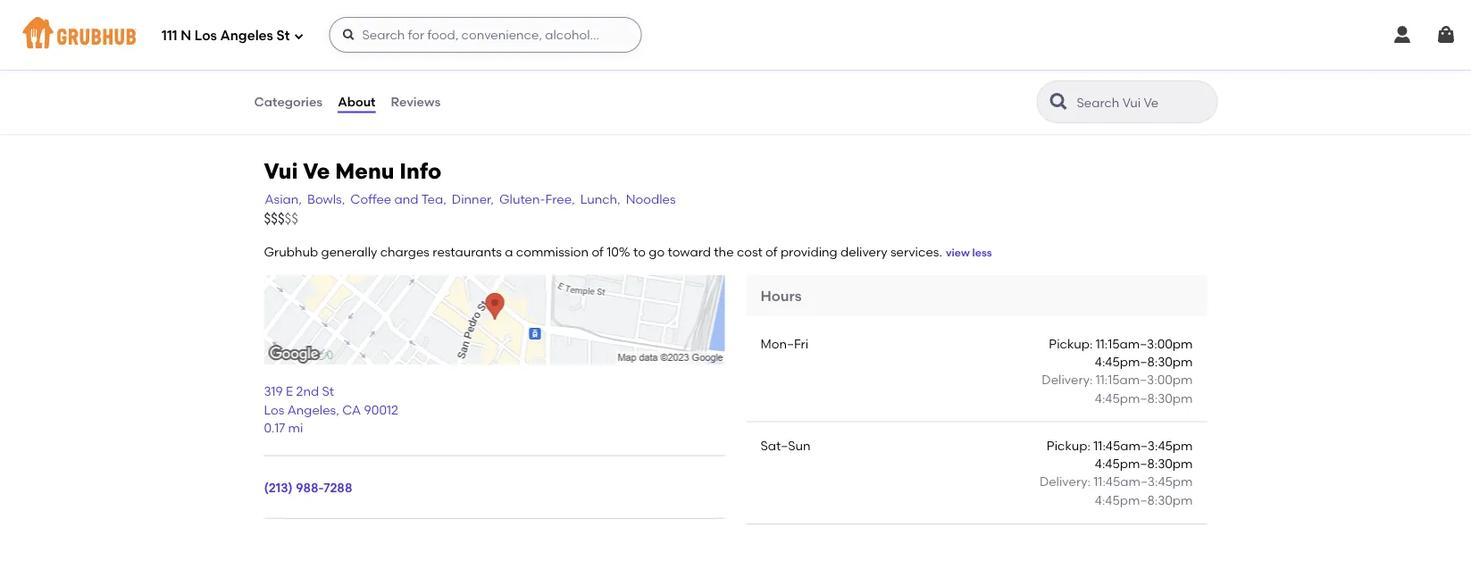 Task type: vqa. For each thing, say whether or not it's contained in the screenshot.
The Harvest Berry Lemonade Image
no



Task type: locate. For each thing, give the bounding box(es) containing it.
1 vertical spatial -
[[349, 65, 354, 80]]

noodles button
[[625, 189, 677, 209]]

0 horizontal spatial of
[[592, 244, 604, 259]]

0 horizontal spatial angeles
[[220, 28, 273, 44]]

1 vertical spatial los
[[264, 402, 285, 417]]

of left 10% in the left top of the page
[[592, 244, 604, 259]]

0 horizontal spatial st
[[277, 28, 290, 44]]

providing
[[781, 244, 838, 259]]

grubhub
[[264, 244, 318, 259]]

pickup: inside pickup: 11:45am–3:45pm 4:45pm–8:30pm delivery: 11:45am–3:45pm 4:45pm–8:30pm
[[1047, 438, 1091, 453]]

los inside 319 e 2nd st los angeles , ca 90012 0.17 mi
[[264, 402, 285, 417]]

0 vertical spatial pickup:
[[1049, 336, 1093, 351]]

los
[[195, 28, 217, 44], [264, 402, 285, 417]]

1 11:15am–3:00pm from the top
[[1096, 336, 1194, 351]]

0 vertical spatial st
[[277, 28, 290, 44]]

1 vertical spatial 11:15am–3:00pm
[[1096, 372, 1194, 387]]

delivery: inside pickup: 11:45am–3:45pm 4:45pm–8:30pm delivery: 11:45am–3:45pm 4:45pm–8:30pm
[[1040, 474, 1091, 489]]

dinner, button
[[451, 189, 495, 209]]

$$$$$
[[264, 210, 298, 226]]

pickup: for 11:45am–3:45pm
[[1047, 438, 1091, 453]]

0 horizontal spatial los
[[195, 28, 217, 44]]

2 11:45am–3:45pm from the top
[[1094, 474, 1194, 489]]

delivery: for 11:45am–3:45pm
[[1040, 474, 1091, 489]]

e
[[286, 384, 293, 399]]

of right cost on the top
[[766, 244, 778, 259]]

Search Vui Ve search field
[[1076, 94, 1212, 111]]

tea,
[[422, 191, 447, 206]]

categories button
[[253, 70, 324, 134]]

st
[[277, 28, 290, 44], [322, 384, 334, 399]]

of
[[592, 244, 604, 259], [766, 244, 778, 259]]

categories
[[254, 94, 323, 109]]

(213) 988-7288 button
[[264, 479, 352, 497]]

4:45pm–8:30pm
[[1095, 354, 1194, 369], [1095, 390, 1194, 406], [1095, 456, 1194, 471], [1095, 492, 1194, 508]]

coffee
[[351, 191, 392, 206]]

thịt
[[279, 65, 303, 80]]

- up 🥒
[[349, 65, 354, 80]]

go
[[649, 244, 665, 259]]

1 horizontal spatial of
[[766, 244, 778, 259]]

0 vertical spatial 11:45am–3:45pm
[[1094, 438, 1194, 453]]

bowls,
[[307, 191, 345, 206]]

los right n
[[195, 28, 217, 44]]

los inside main navigation "navigation"
[[195, 28, 217, 44]]

los up 0.17
[[264, 402, 285, 417]]

free,
[[546, 191, 575, 206]]

pickup: inside pickup: 11:15am–3:00pm 4:45pm–8:30pm delivery: 11:15am–3:00pm 4:45pm–8:30pm
[[1049, 336, 1093, 351]]

90012
[[364, 402, 398, 417]]

delivery: inside pickup: 11:15am–3:00pm 4:45pm–8:30pm delivery: 11:15am–3:00pm 4:45pm–8:30pm
[[1042, 372, 1093, 387]]

angeles
[[220, 28, 273, 44], [288, 402, 336, 417]]

angeles down cơm
[[220, 28, 273, 44]]

delivery:
[[1042, 372, 1093, 387], [1040, 474, 1091, 489]]

angeles down 2nd
[[288, 402, 336, 417]]

and
[[395, 191, 419, 206]]

3 4:45pm–8:30pm from the top
[[1095, 456, 1194, 471]]

to
[[634, 244, 646, 259]]

7288
[[324, 480, 352, 495]]

grubhub generally charges restaurants a commission of 10% to go toward the cost of providing delivery services. view less
[[264, 244, 993, 259]]

0 vertical spatial 11:15am–3:00pm
[[1096, 336, 1194, 351]]

0.17
[[264, 420, 285, 435]]

319 e 2nd st los angeles , ca 90012 0.17 mi
[[264, 384, 398, 435]]

1 vertical spatial pickup:
[[1047, 438, 1091, 453]]

cost
[[737, 244, 763, 259]]

1 4:45pm–8:30pm from the top
[[1095, 354, 1194, 369]]

1 vertical spatial angeles
[[288, 402, 336, 417]]

0 vertical spatial angeles
[[220, 28, 273, 44]]

1 vertical spatial st
[[322, 384, 334, 399]]

commission
[[516, 244, 589, 259]]

2 horizontal spatial svg image
[[1436, 24, 1458, 46]]

0 vertical spatial -
[[325, 9, 330, 24]]

svg image
[[1392, 24, 1414, 46], [1436, 24, 1458, 46], [342, 28, 356, 42]]

1 horizontal spatial st
[[322, 384, 334, 399]]

lunch,
[[581, 191, 621, 206]]

11:45am–3:45pm
[[1094, 438, 1194, 453], [1094, 474, 1194, 489]]

st right 2nd
[[322, 384, 334, 399]]

about button
[[337, 70, 377, 134]]

🥒
[[353, 83, 365, 99]]

1 horizontal spatial angeles
[[288, 402, 336, 417]]

0 vertical spatial delivery:
[[1042, 372, 1093, 387]]

0 horizontal spatial -
[[325, 9, 330, 24]]

generally
[[321, 244, 377, 259]]

the
[[714, 244, 734, 259]]

st inside 319 e 2nd st los angeles , ca 90012 0.17 mi
[[322, 384, 334, 399]]

1 vertical spatial delivery:
[[1040, 474, 1091, 489]]

bowls
[[315, 83, 350, 99]]

- left fried
[[325, 9, 330, 24]]

n
[[181, 28, 191, 44]]

chiên
[[286, 9, 322, 24]]

pickup: for 11:15am–3:00pm
[[1049, 336, 1093, 351]]

-
[[325, 9, 330, 24], [349, 65, 354, 80]]

ca
[[342, 402, 361, 417]]

angeles inside 319 e 2nd st los angeles , ca 90012 0.17 mi
[[288, 402, 336, 417]]

1 horizontal spatial los
[[264, 402, 285, 417]]

pickup:
[[1049, 336, 1093, 351], [1047, 438, 1091, 453]]

0 vertical spatial los
[[195, 28, 217, 44]]

st left svg image
[[277, 28, 290, 44]]

bún thịt nướng - vermicelli bowls 🥒
[[253, 65, 365, 99]]

11:15am–3:00pm
[[1096, 336, 1194, 351], [1096, 372, 1194, 387]]

st inside main navigation "navigation"
[[277, 28, 290, 44]]

1 11:45am–3:45pm from the top
[[1094, 438, 1194, 453]]

1 of from the left
[[592, 244, 604, 259]]

delivery
[[841, 244, 888, 259]]

vui
[[264, 158, 298, 184]]

1 horizontal spatial -
[[349, 65, 354, 80]]

1 vertical spatial 11:45am–3:45pm
[[1094, 474, 1194, 489]]

angeles inside main navigation "navigation"
[[220, 28, 273, 44]]

🍳
[[283, 28, 295, 43]]

vui ve menu info
[[264, 158, 442, 184]]

sat–sun
[[761, 438, 811, 453]]

cơm chiên - fried rice 🍳 tab
[[253, 7, 378, 45]]



Task type: describe. For each thing, give the bounding box(es) containing it.
cơm chiên - fried rice 🍳
[[253, 9, 363, 43]]

ve
[[303, 158, 330, 184]]

svg image
[[294, 31, 304, 42]]

restaurants
[[433, 244, 502, 259]]

,
[[336, 402, 339, 417]]

2 11:15am–3:00pm from the top
[[1096, 372, 1194, 387]]

2 4:45pm–8:30pm from the top
[[1095, 390, 1194, 406]]

charges
[[380, 244, 430, 259]]

bún
[[253, 65, 277, 80]]

info
[[400, 158, 442, 184]]

less
[[973, 246, 993, 259]]

111
[[162, 28, 178, 44]]

a
[[505, 244, 513, 259]]

pickup: 11:15am–3:00pm 4:45pm–8:30pm delivery: 11:15am–3:00pm 4:45pm–8:30pm
[[1042, 336, 1194, 406]]

2 of from the left
[[766, 244, 778, 259]]

lunch, button
[[580, 189, 622, 209]]

- inside 'cơm chiên - fried rice 🍳'
[[325, 9, 330, 24]]

fried
[[333, 9, 363, 24]]

about
[[338, 94, 376, 109]]

$$$
[[264, 210, 285, 226]]

asian, bowls, coffee and tea, dinner, gluten-free, lunch, noodles
[[265, 191, 676, 206]]

search icon image
[[1049, 91, 1070, 113]]

988-
[[296, 480, 324, 495]]

pickup: 11:45am–3:45pm 4:45pm–8:30pm delivery: 11:45am–3:45pm 4:45pm–8:30pm
[[1040, 438, 1194, 508]]

(213)
[[264, 480, 293, 495]]

gluten-
[[500, 191, 546, 206]]

main navigation navigation
[[0, 0, 1472, 70]]

coffee and tea, button
[[350, 189, 448, 209]]

asian, button
[[264, 189, 303, 209]]

- inside "bún thịt nướng - vermicelli bowls 🥒"
[[349, 65, 354, 80]]

nướng
[[306, 65, 346, 80]]

1 horizontal spatial svg image
[[1392, 24, 1414, 46]]

4 4:45pm–8:30pm from the top
[[1095, 492, 1194, 508]]

319
[[264, 384, 283, 399]]

vermicelli
[[253, 83, 312, 99]]

(213) 988-7288
[[264, 480, 352, 495]]

reviews
[[391, 94, 441, 109]]

view less button
[[946, 245, 993, 261]]

mon–fri
[[761, 336, 809, 351]]

mi
[[288, 420, 303, 435]]

0 horizontal spatial svg image
[[342, 28, 356, 42]]

111 n los angeles st
[[162, 28, 290, 44]]

Search for food, convenience, alcohol... search field
[[329, 17, 642, 53]]

bowls, button
[[306, 189, 346, 209]]

reviews button
[[390, 70, 442, 134]]

toward
[[668, 244, 711, 259]]

bún thịt nướng - vermicelli bowls 🥒 tab
[[253, 63, 378, 100]]

services.
[[891, 244, 943, 259]]

rice
[[253, 28, 280, 43]]

dinner,
[[452, 191, 494, 206]]

menu
[[335, 158, 395, 184]]

2nd
[[296, 384, 319, 399]]

10%
[[607, 244, 631, 259]]

cơm
[[253, 9, 283, 24]]

delivery: for 11:15am–3:00pm
[[1042, 372, 1093, 387]]

hours
[[761, 287, 802, 305]]

noodles
[[626, 191, 676, 206]]

gluten-free, button
[[499, 189, 576, 209]]

view
[[946, 246, 970, 259]]

asian,
[[265, 191, 302, 206]]



